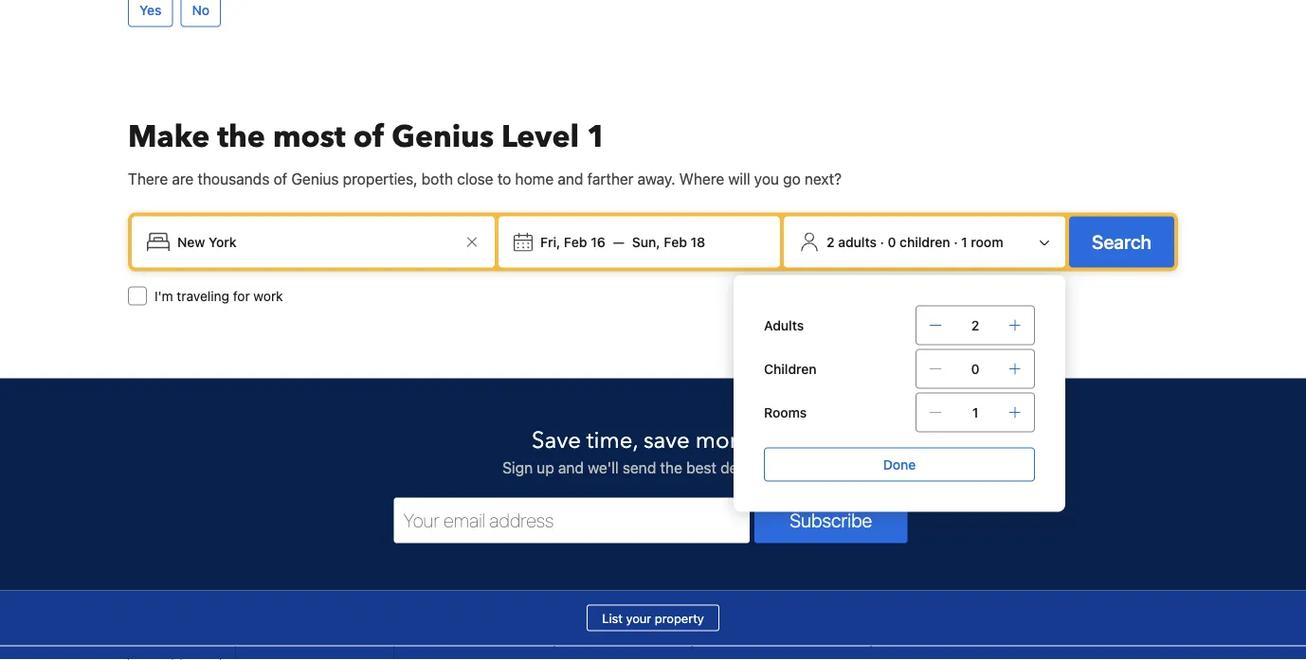 Task type: vqa. For each thing, say whether or not it's contained in the screenshot.
the topmost stay
no



Task type: describe. For each thing, give the bounding box(es) containing it.
fri, feb 16 — sun, feb 18
[[540, 234, 706, 250]]

genius for properties,
[[291, 170, 339, 188]]

both
[[422, 170, 453, 188]]

make the most of genius level 1
[[128, 116, 607, 157]]

home
[[515, 170, 554, 188]]

0 inside button
[[888, 234, 896, 250]]

most
[[273, 116, 346, 157]]

save
[[644, 426, 690, 457]]

1 for level
[[587, 116, 607, 157]]

Your email address email field
[[394, 498, 750, 544]]

1 for ·
[[961, 234, 968, 250]]

fri,
[[540, 234, 561, 250]]

list your property
[[602, 611, 704, 626]]

Where are you going? field
[[170, 225, 461, 259]]

children
[[764, 361, 817, 377]]

i'm traveling for work
[[155, 288, 283, 304]]

the inside save time, save money! sign up and we'll send the best deals to you
[[660, 459, 683, 477]]

yes button
[[128, 0, 173, 27]]

subscribe button
[[755, 498, 908, 544]]

2 · from the left
[[954, 234, 958, 250]]

work
[[254, 288, 283, 304]]

done
[[883, 457, 916, 472]]

are
[[172, 170, 194, 188]]

sign
[[503, 459, 533, 477]]

best
[[686, 459, 717, 477]]

0 vertical spatial you
[[754, 170, 779, 188]]

adults
[[838, 234, 877, 250]]

2 feb from the left
[[664, 234, 687, 250]]

adults
[[764, 317, 804, 333]]

traveling
[[177, 288, 229, 304]]

sun, feb 18 button
[[625, 225, 713, 259]]

2 adults · 0 children · 1 room
[[827, 234, 1004, 250]]

send
[[623, 459, 656, 477]]

2 adults · 0 children · 1 room button
[[792, 224, 1058, 260]]

no
[[192, 2, 210, 17]]

2 for 2
[[972, 317, 980, 333]]

sun,
[[632, 234, 660, 250]]

your
[[626, 611, 652, 626]]

of for most
[[353, 116, 384, 157]]

2 horizontal spatial 1
[[972, 405, 979, 420]]

genius for level
[[392, 116, 494, 157]]

list
[[602, 611, 623, 626]]

1 · from the left
[[880, 234, 884, 250]]



Task type: locate. For each thing, give the bounding box(es) containing it.
1 horizontal spatial 0
[[971, 361, 980, 377]]

will
[[728, 170, 750, 188]]

16
[[591, 234, 606, 250]]

0 vertical spatial of
[[353, 116, 384, 157]]

and right home
[[558, 170, 583, 188]]

0 vertical spatial 0
[[888, 234, 896, 250]]

property
[[655, 611, 704, 626]]

and
[[558, 170, 583, 188], [558, 459, 584, 477]]

you inside save time, save money! sign up and we'll send the best deals to you
[[779, 459, 804, 477]]

properties,
[[343, 170, 418, 188]]

0 horizontal spatial feb
[[564, 234, 587, 250]]

0 horizontal spatial of
[[274, 170, 287, 188]]

done button
[[764, 448, 1035, 482]]

1 horizontal spatial 1
[[961, 234, 968, 250]]

2 down room
[[972, 317, 980, 333]]

1 vertical spatial the
[[660, 459, 683, 477]]

save
[[532, 426, 581, 457]]

1 horizontal spatial 2
[[972, 317, 980, 333]]

2 for 2 adults · 0 children · 1 room
[[827, 234, 835, 250]]

save time, save money! sign up and we'll send the best deals to you
[[503, 426, 804, 477]]

thousands
[[198, 170, 270, 188]]

you
[[754, 170, 779, 188], [779, 459, 804, 477]]

close
[[457, 170, 494, 188]]

1 horizontal spatial of
[[353, 116, 384, 157]]

money!
[[696, 426, 774, 457]]

·
[[880, 234, 884, 250], [954, 234, 958, 250]]

1 left room
[[961, 234, 968, 250]]

i'm
[[155, 288, 173, 304]]

to inside save time, save money! sign up and we'll send the best deals to you
[[761, 459, 775, 477]]

navigation
[[127, 647, 872, 661]]

list your property link
[[587, 605, 719, 632]]

2 and from the top
[[558, 459, 584, 477]]

search
[[1092, 231, 1152, 253]]

save time, save money! footer
[[0, 378, 1306, 661]]

1
[[587, 116, 607, 157], [961, 234, 968, 250], [972, 405, 979, 420]]

fri, feb 16 button
[[533, 225, 613, 259]]

0 vertical spatial to
[[498, 170, 511, 188]]

no button
[[181, 0, 221, 27]]

0 horizontal spatial genius
[[291, 170, 339, 188]]

make
[[128, 116, 210, 157]]

up
[[537, 459, 554, 477]]

away.
[[638, 170, 676, 188]]

of up properties,
[[353, 116, 384, 157]]

1 inside button
[[961, 234, 968, 250]]

2 left adults
[[827, 234, 835, 250]]

1 vertical spatial genius
[[291, 170, 339, 188]]

0 horizontal spatial ·
[[880, 234, 884, 250]]

1 feb from the left
[[564, 234, 587, 250]]

of for thousands
[[274, 170, 287, 188]]

next?
[[805, 170, 842, 188]]

for
[[233, 288, 250, 304]]

—
[[613, 234, 625, 250]]

the
[[217, 116, 265, 157], [660, 459, 683, 477]]

of right thousands
[[274, 170, 287, 188]]

rooms
[[764, 405, 807, 420]]

where
[[679, 170, 724, 188]]

0 vertical spatial the
[[217, 116, 265, 157]]

1 vertical spatial of
[[274, 170, 287, 188]]

search button
[[1069, 216, 1175, 268]]

feb left 18
[[664, 234, 687, 250]]

0 vertical spatial and
[[558, 170, 583, 188]]

0 vertical spatial 1
[[587, 116, 607, 157]]

1 horizontal spatial to
[[761, 459, 775, 477]]

genius down most
[[291, 170, 339, 188]]

0 horizontal spatial 0
[[888, 234, 896, 250]]

2
[[827, 234, 835, 250], [972, 317, 980, 333]]

0 vertical spatial genius
[[392, 116, 494, 157]]

1 vertical spatial to
[[761, 459, 775, 477]]

0 horizontal spatial to
[[498, 170, 511, 188]]

genius up both at the left
[[392, 116, 494, 157]]

yes
[[139, 2, 162, 17]]

the down save
[[660, 459, 683, 477]]

· right adults
[[880, 234, 884, 250]]

0
[[888, 234, 896, 250], [971, 361, 980, 377]]

feb
[[564, 234, 587, 250], [664, 234, 687, 250]]

of
[[353, 116, 384, 157], [274, 170, 287, 188]]

farther
[[587, 170, 634, 188]]

navigation inside save time, save money! footer
[[127, 647, 872, 661]]

to
[[498, 170, 511, 188], [761, 459, 775, 477]]

1 horizontal spatial ·
[[954, 234, 958, 250]]

0 horizontal spatial the
[[217, 116, 265, 157]]

1 vertical spatial 0
[[971, 361, 980, 377]]

1 up farther
[[587, 116, 607, 157]]

we'll
[[588, 459, 619, 477]]

deals
[[721, 459, 757, 477]]

there are thousands of genius properties, both close to home and farther away. where will you go next?
[[128, 170, 842, 188]]

feb left 16
[[564, 234, 587, 250]]

level
[[501, 116, 579, 157]]

you right deals
[[779, 459, 804, 477]]

18
[[691, 234, 706, 250]]

· right children
[[954, 234, 958, 250]]

and right up
[[558, 459, 584, 477]]

1 horizontal spatial the
[[660, 459, 683, 477]]

1 and from the top
[[558, 170, 583, 188]]

to right deals
[[761, 459, 775, 477]]

subscribe
[[790, 509, 872, 532]]

time,
[[587, 426, 638, 457]]

1 vertical spatial you
[[779, 459, 804, 477]]

you left go on the top of page
[[754, 170, 779, 188]]

0 horizontal spatial 1
[[587, 116, 607, 157]]

1 horizontal spatial genius
[[392, 116, 494, 157]]

there
[[128, 170, 168, 188]]

1 vertical spatial 2
[[972, 317, 980, 333]]

to right the close
[[498, 170, 511, 188]]

1 horizontal spatial feb
[[664, 234, 687, 250]]

genius
[[392, 116, 494, 157], [291, 170, 339, 188]]

1 up the done button
[[972, 405, 979, 420]]

0 vertical spatial 2
[[827, 234, 835, 250]]

2 inside button
[[827, 234, 835, 250]]

1 vertical spatial 1
[[961, 234, 968, 250]]

2 vertical spatial 1
[[972, 405, 979, 420]]

room
[[971, 234, 1004, 250]]

0 horizontal spatial 2
[[827, 234, 835, 250]]

go
[[783, 170, 801, 188]]

and inside save time, save money! sign up and we'll send the best deals to you
[[558, 459, 584, 477]]

the up thousands
[[217, 116, 265, 157]]

children
[[900, 234, 950, 250]]

1 vertical spatial and
[[558, 459, 584, 477]]



